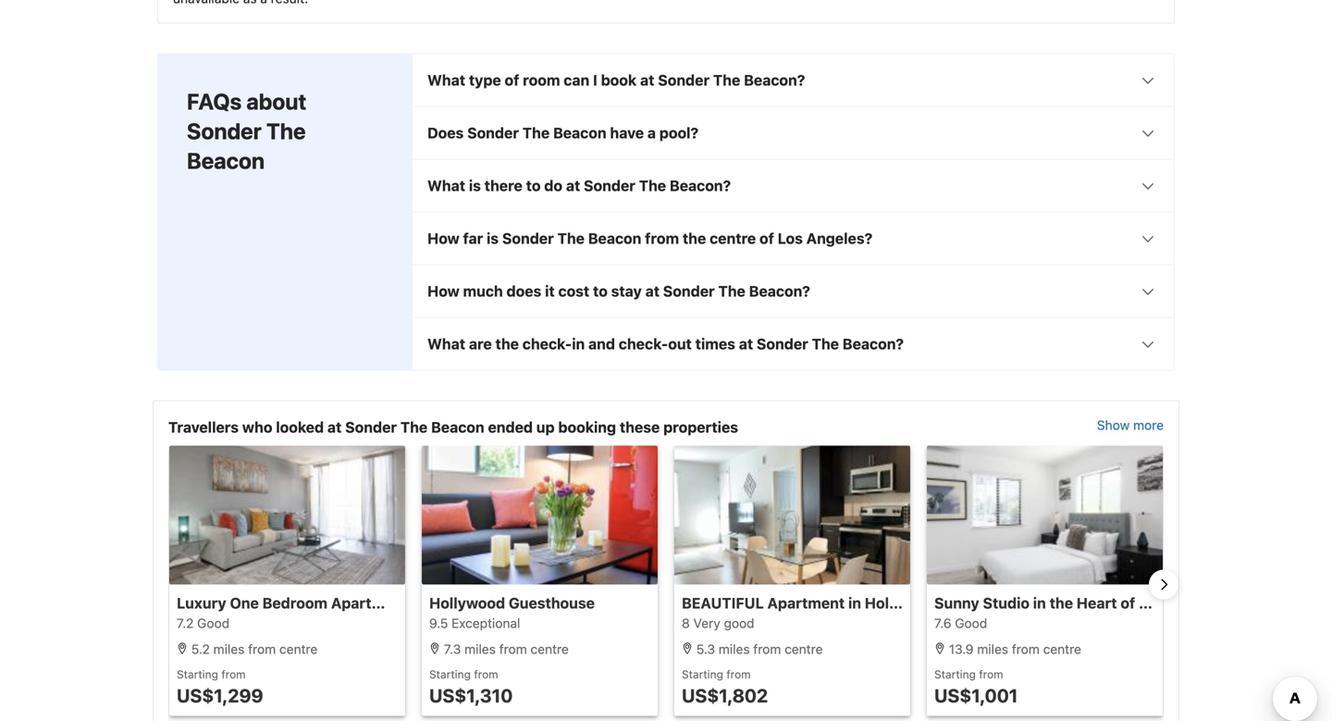 Task type: vqa. For each thing, say whether or not it's contained in the screenshot.
2nd 30 from the right
no



Task type: locate. For each thing, give the bounding box(es) containing it.
starting down 13.9
[[935, 668, 976, 681]]

us$1,001
[[935, 684, 1019, 706]]

1 horizontal spatial check-
[[619, 335, 669, 353]]

is right far
[[487, 230, 499, 247]]

looked
[[276, 418, 324, 436]]

how far is sonder the beacon from the centre of los angeles?
[[428, 230, 873, 247]]

2 how from the top
[[428, 282, 460, 300]]

in inside sunny studio in the heart of venice - b 7.6 good
[[1034, 594, 1047, 612]]

what type of room can i book at sonder the beacon?
[[428, 71, 806, 89]]

starting for us$1,802
[[682, 668, 724, 681]]

miles
[[213, 641, 245, 657], [465, 641, 496, 657], [719, 641, 750, 657], [978, 641, 1009, 657]]

starting
[[177, 668, 218, 681], [429, 668, 471, 681], [682, 668, 724, 681], [935, 668, 976, 681]]

how left far
[[428, 230, 460, 247]]

beacon?
[[744, 71, 806, 89], [670, 177, 731, 194], [749, 282, 811, 300], [843, 335, 904, 353]]

what down does
[[428, 177, 466, 194]]

in
[[572, 335, 585, 353], [849, 594, 862, 612], [1034, 594, 1047, 612]]

0 horizontal spatial to
[[526, 177, 541, 194]]

bedroom
[[263, 594, 328, 612]]

have
[[610, 124, 644, 142]]

in inside the beautiful apartment in hollywood 1br & 1bd 8 very good
[[849, 594, 862, 612]]

0 horizontal spatial apartment
[[331, 594, 409, 612]]

starting down the 5.3
[[682, 668, 724, 681]]

1 horizontal spatial to
[[593, 282, 608, 300]]

apartment inside luxury one bedroom apartment free parking&pool 7.2 good
[[331, 594, 409, 612]]

heart
[[1077, 594, 1118, 612]]

times
[[696, 335, 736, 353]]

show more link
[[1098, 416, 1164, 438]]

venice
[[1139, 594, 1188, 612]]

what for what type of room can i book at sonder the beacon?
[[428, 71, 466, 89]]

apartment up 5.3 miles from centre
[[768, 594, 845, 612]]

at right "looked"
[[328, 418, 342, 436]]

8 very
[[682, 616, 721, 631]]

beacon left have
[[553, 124, 607, 142]]

1 apartment from the left
[[331, 594, 409, 612]]

sonder right "looked"
[[345, 418, 397, 436]]

1 horizontal spatial the
[[683, 230, 707, 247]]

from inside dropdown button
[[645, 230, 679, 247]]

starting down 5.2
[[177, 668, 218, 681]]

in inside dropdown button
[[572, 335, 585, 353]]

1 vertical spatial is
[[487, 230, 499, 247]]

0 horizontal spatial of
[[505, 71, 520, 89]]

of right 'type'
[[505, 71, 520, 89]]

2 what from the top
[[428, 177, 466, 194]]

how inside how much does it cost to stay at sonder the beacon? dropdown button
[[428, 282, 460, 300]]

7.6 good
[[935, 616, 988, 631]]

of
[[505, 71, 520, 89], [760, 230, 775, 247], [1121, 594, 1136, 612]]

to left stay
[[593, 282, 608, 300]]

5.2 miles from centre
[[188, 641, 318, 657]]

the left heart
[[1050, 594, 1074, 612]]

how inside "how far is sonder the beacon from the centre of los angeles?" dropdown button
[[428, 230, 460, 247]]

what for what is there to do at sonder the beacon?
[[428, 177, 466, 194]]

pool?
[[660, 124, 699, 142]]

of inside sunny studio in the heart of venice - b 7.6 good
[[1121, 594, 1136, 612]]

starting inside starting from us$1,001
[[935, 668, 976, 681]]

centre down the beautiful apartment in hollywood 1br & 1bd 8 very good
[[785, 641, 823, 657]]

centre for us$1,802
[[785, 641, 823, 657]]

how far is sonder the beacon from the centre of los angeles? button
[[413, 212, 1175, 264]]

2 apartment from the left
[[768, 594, 845, 612]]

centre down bedroom
[[280, 641, 318, 657]]

sonder right does
[[468, 124, 519, 142]]

starting inside starting from us$1,802
[[682, 668, 724, 681]]

to
[[526, 177, 541, 194], [593, 282, 608, 300]]

can
[[564, 71, 590, 89]]

from up us$1,001
[[980, 668, 1004, 681]]

from down hollywood guesthouse 9.5 exceptional
[[500, 641, 527, 657]]

the up how much does it cost to stay at sonder the beacon?
[[683, 230, 707, 247]]

centre for us$1,310
[[531, 641, 569, 657]]

sonder
[[658, 71, 710, 89], [187, 118, 262, 144], [468, 124, 519, 142], [584, 177, 636, 194], [503, 230, 554, 247], [664, 282, 715, 300], [757, 335, 809, 353], [345, 418, 397, 436]]

beautiful apartment in hollywood 1br & 1bd 8 very good
[[682, 594, 1018, 631]]

hollywood inside the beautiful apartment in hollywood 1br & 1bd 8 very good
[[865, 594, 941, 612]]

accordion control element
[[412, 53, 1176, 371]]

sonder up "pool?"
[[658, 71, 710, 89]]

hollywood left 1br
[[865, 594, 941, 612]]

how left the much
[[428, 282, 460, 300]]

4 starting from the left
[[935, 668, 976, 681]]

0 vertical spatial what
[[428, 71, 466, 89]]

what left 'type'
[[428, 71, 466, 89]]

1 vertical spatial how
[[428, 282, 460, 300]]

guesthouse
[[509, 594, 595, 612]]

4 miles from the left
[[978, 641, 1009, 657]]

from up us$1,802
[[727, 668, 751, 681]]

angeles?
[[807, 230, 873, 247]]

to left do
[[526, 177, 541, 194]]

show more
[[1098, 417, 1164, 433]]

2 starting from the left
[[429, 668, 471, 681]]

sonder down faqs
[[187, 118, 262, 144]]

miles right 5.2
[[213, 641, 245, 657]]

at right do
[[566, 177, 581, 194]]

hollywood up 9.5 exceptional at left
[[429, 594, 505, 612]]

is left there
[[469, 177, 481, 194]]

13.9 miles from centre
[[946, 641, 1082, 657]]

apartment inside the beautiful apartment in hollywood 1br & 1bd 8 very good
[[768, 594, 845, 612]]

what type of room can i book at sonder the beacon? button
[[413, 54, 1175, 106]]

1 what from the top
[[428, 71, 466, 89]]

room
[[523, 71, 560, 89]]

check- down it
[[523, 335, 572, 353]]

from up how much does it cost to stay at sonder the beacon?
[[645, 230, 679, 247]]

from
[[645, 230, 679, 247], [248, 641, 276, 657], [500, 641, 527, 657], [754, 641, 782, 657], [1012, 641, 1040, 657], [222, 668, 246, 681], [474, 668, 499, 681], [727, 668, 751, 681], [980, 668, 1004, 681]]

is inside dropdown button
[[487, 230, 499, 247]]

2 horizontal spatial the
[[1050, 594, 1074, 612]]

there
[[485, 177, 523, 194]]

in for us$1,802
[[849, 594, 862, 612]]

1 hollywood from the left
[[429, 594, 505, 612]]

sonder inside faqs about sonder the beacon
[[187, 118, 262, 144]]

luxury
[[177, 594, 226, 612]]

centre down sunny studio in the heart of venice - b 7.6 good
[[1044, 641, 1082, 657]]

2 horizontal spatial in
[[1034, 594, 1047, 612]]

7.3 miles from centre
[[441, 641, 569, 657]]

type
[[469, 71, 501, 89]]

2 horizontal spatial of
[[1121, 594, 1136, 612]]

1 vertical spatial to
[[593, 282, 608, 300]]

us$1,310
[[429, 684, 513, 706]]

how for how far is sonder the beacon from the centre of los angeles?
[[428, 230, 460, 247]]

good
[[724, 616, 755, 631]]

of right heart
[[1121, 594, 1136, 612]]

2 hollywood from the left
[[865, 594, 941, 612]]

what
[[428, 71, 466, 89], [428, 177, 466, 194], [428, 335, 466, 353]]

miles for us$1,299
[[213, 641, 245, 657]]

more
[[1134, 417, 1164, 433]]

from up "us$1,310"
[[474, 668, 499, 681]]

beacon left ended
[[431, 418, 485, 436]]

1 vertical spatial the
[[496, 335, 519, 353]]

beacon inside faqs about sonder the beacon
[[187, 148, 265, 174]]

from inside starting from us$1,802
[[727, 668, 751, 681]]

is
[[469, 177, 481, 194], [487, 230, 499, 247]]

miles down 9.5 exceptional at left
[[465, 641, 496, 657]]

1 how from the top
[[428, 230, 460, 247]]

travellers
[[168, 418, 239, 436]]

from up us$1,299 on the bottom of page
[[222, 668, 246, 681]]

check-
[[523, 335, 572, 353], [619, 335, 669, 353]]

1 horizontal spatial apartment
[[768, 594, 845, 612]]

of left los
[[760, 230, 775, 247]]

2 vertical spatial the
[[1050, 594, 1074, 612]]

the inside sunny studio in the heart of venice - b 7.6 good
[[1050, 594, 1074, 612]]

0 horizontal spatial hollywood
[[429, 594, 505, 612]]

0 vertical spatial of
[[505, 71, 520, 89]]

1 horizontal spatial is
[[487, 230, 499, 247]]

starting for us$1,001
[[935, 668, 976, 681]]

up
[[537, 418, 555, 436]]

from down studio
[[1012, 641, 1040, 657]]

centre left los
[[710, 230, 756, 247]]

region
[[154, 446, 1212, 721]]

3 starting from the left
[[682, 668, 724, 681]]

how much does it cost to stay at sonder the beacon? button
[[413, 265, 1175, 317]]

0 horizontal spatial in
[[572, 335, 585, 353]]

starting inside starting from us$1,310
[[429, 668, 471, 681]]

centre down guesthouse
[[531, 641, 569, 657]]

what is there to do at sonder the beacon?
[[428, 177, 731, 194]]

9.5 exceptional
[[429, 616, 521, 631]]

1 miles from the left
[[213, 641, 245, 657]]

what inside dropdown button
[[428, 177, 466, 194]]

what is there to do at sonder the beacon? button
[[413, 160, 1175, 211]]

2 check- from the left
[[619, 335, 669, 353]]

hollywood
[[429, 594, 505, 612], [865, 594, 941, 612]]

13.9
[[949, 641, 974, 657]]

ended
[[488, 418, 533, 436]]

0 vertical spatial how
[[428, 230, 460, 247]]

parking&pool
[[447, 594, 544, 612]]

1 horizontal spatial hollywood
[[865, 594, 941, 612]]

out
[[669, 335, 692, 353]]

starting inside starting from us$1,299
[[177, 668, 218, 681]]

starting down 7.3
[[429, 668, 471, 681]]

los
[[778, 230, 803, 247]]

hollywood guesthouse 9.5 exceptional
[[429, 594, 595, 631]]

the inside faqs about sonder the beacon
[[267, 118, 306, 144]]

1 starting from the left
[[177, 668, 218, 681]]

miles right 13.9
[[978, 641, 1009, 657]]

0 horizontal spatial check-
[[523, 335, 572, 353]]

centre inside dropdown button
[[710, 230, 756, 247]]

from inside starting from us$1,299
[[222, 668, 246, 681]]

centre
[[710, 230, 756, 247], [280, 641, 318, 657], [531, 641, 569, 657], [785, 641, 823, 657], [1044, 641, 1082, 657]]

at
[[641, 71, 655, 89], [566, 177, 581, 194], [646, 282, 660, 300], [739, 335, 754, 353], [328, 418, 342, 436]]

&
[[976, 594, 986, 612]]

who
[[242, 418, 273, 436]]

0 horizontal spatial is
[[469, 177, 481, 194]]

miles down good
[[719, 641, 750, 657]]

0 horizontal spatial the
[[496, 335, 519, 353]]

3 miles from the left
[[719, 641, 750, 657]]

apartment left free
[[331, 594, 409, 612]]

beacon
[[553, 124, 607, 142], [187, 148, 265, 174], [588, 230, 642, 247], [431, 418, 485, 436]]

beacon down faqs
[[187, 148, 265, 174]]

1 vertical spatial what
[[428, 177, 466, 194]]

what left are
[[428, 335, 466, 353]]

check- right and
[[619, 335, 669, 353]]

2 vertical spatial what
[[428, 335, 466, 353]]

2 miles from the left
[[465, 641, 496, 657]]

1 horizontal spatial in
[[849, 594, 862, 612]]

0 vertical spatial is
[[469, 177, 481, 194]]

2 vertical spatial of
[[1121, 594, 1136, 612]]

the right are
[[496, 335, 519, 353]]

1 horizontal spatial of
[[760, 230, 775, 247]]

3 what from the top
[[428, 335, 466, 353]]

0 vertical spatial to
[[526, 177, 541, 194]]

hollywood inside hollywood guesthouse 9.5 exceptional
[[429, 594, 505, 612]]

miles for us$1,001
[[978, 641, 1009, 657]]

how for how much does it cost to stay at sonder the beacon?
[[428, 282, 460, 300]]

what are the check-in and check-out times at sonder the beacon? button
[[413, 318, 1175, 370]]



Task type: describe. For each thing, give the bounding box(es) containing it.
1br
[[945, 594, 972, 612]]

beacon? inside what are the check-in and check-out times at sonder the beacon? dropdown button
[[843, 335, 904, 353]]

are
[[469, 335, 492, 353]]

centre for us$1,001
[[1044, 641, 1082, 657]]

faqs
[[187, 88, 242, 114]]

it
[[545, 282, 555, 300]]

does
[[428, 124, 464, 142]]

cost
[[559, 282, 590, 300]]

centre for us$1,299
[[280, 641, 318, 657]]

does sonder the beacon have a pool?
[[428, 124, 699, 142]]

travellers who looked at sonder the beacon ended up booking these properties
[[168, 418, 739, 436]]

how much does it cost to stay at sonder the beacon?
[[428, 282, 811, 300]]

starting from us$1,802
[[682, 668, 768, 706]]

in for us$1,001
[[1034, 594, 1047, 612]]

one
[[230, 594, 259, 612]]

from inside starting from us$1,001
[[980, 668, 1004, 681]]

at right book
[[641, 71, 655, 89]]

from inside starting from us$1,310
[[474, 668, 499, 681]]

free
[[412, 594, 444, 612]]

region containing us$1,299
[[154, 446, 1212, 721]]

b
[[1202, 594, 1212, 612]]

much
[[463, 282, 503, 300]]

beacon? inside how much does it cost to stay at sonder the beacon? dropdown button
[[749, 282, 811, 300]]

starting from us$1,001
[[935, 668, 1019, 706]]

starting from us$1,310
[[429, 668, 513, 706]]

from down one
[[248, 641, 276, 657]]

book
[[601, 71, 637, 89]]

properties
[[664, 418, 739, 436]]

1 check- from the left
[[523, 335, 572, 353]]

i
[[593, 71, 598, 89]]

luxury one bedroom apartment free parking&pool 7.2 good
[[177, 594, 544, 631]]

miles for us$1,802
[[719, 641, 750, 657]]

beacon? inside what type of room can i book at sonder the beacon? dropdown button
[[744, 71, 806, 89]]

-
[[1191, 594, 1198, 612]]

sonder up out
[[664, 282, 715, 300]]

at right times
[[739, 335, 754, 353]]

starting for us$1,310
[[429, 668, 471, 681]]

7.3
[[444, 641, 461, 657]]

starting for us$1,299
[[177, 668, 218, 681]]

sunny studio in the heart of venice - b 7.6 good
[[935, 594, 1212, 631]]

a
[[648, 124, 656, 142]]

us$1,802
[[682, 684, 768, 706]]

do
[[545, 177, 563, 194]]

sonder down how much does it cost to stay at sonder the beacon? dropdown button
[[757, 335, 809, 353]]

what for what are the check-in and check-out times at sonder the beacon?
[[428, 335, 466, 353]]

5.2
[[191, 641, 210, 657]]

is inside dropdown button
[[469, 177, 481, 194]]

5.3 miles from centre
[[693, 641, 823, 657]]

far
[[463, 230, 483, 247]]

at right stay
[[646, 282, 660, 300]]

beacon up how much does it cost to stay at sonder the beacon?
[[588, 230, 642, 247]]

studio
[[983, 594, 1030, 612]]

0 vertical spatial the
[[683, 230, 707, 247]]

7.2 good
[[177, 616, 230, 631]]

sunny
[[935, 594, 980, 612]]

from down good
[[754, 641, 782, 657]]

beautiful
[[682, 594, 764, 612]]

starting from us$1,299
[[177, 668, 263, 706]]

does
[[507, 282, 542, 300]]

5.3
[[697, 641, 716, 657]]

stay
[[612, 282, 642, 300]]

sonder up does
[[503, 230, 554, 247]]

faqs about sonder the beacon
[[187, 88, 307, 174]]

booking
[[559, 418, 617, 436]]

beacon? inside what is there to do at sonder the beacon? dropdown button
[[670, 177, 731, 194]]

does sonder the beacon have a pool? button
[[413, 107, 1175, 159]]

show
[[1098, 417, 1130, 433]]

and
[[589, 335, 616, 353]]

what are the check-in and check-out times at sonder the beacon?
[[428, 335, 904, 353]]

miles for us$1,310
[[465, 641, 496, 657]]

about
[[246, 88, 307, 114]]

1 vertical spatial of
[[760, 230, 775, 247]]

us$1,299
[[177, 684, 263, 706]]

sonder down have
[[584, 177, 636, 194]]

1bd
[[990, 594, 1018, 612]]

these
[[620, 418, 660, 436]]



